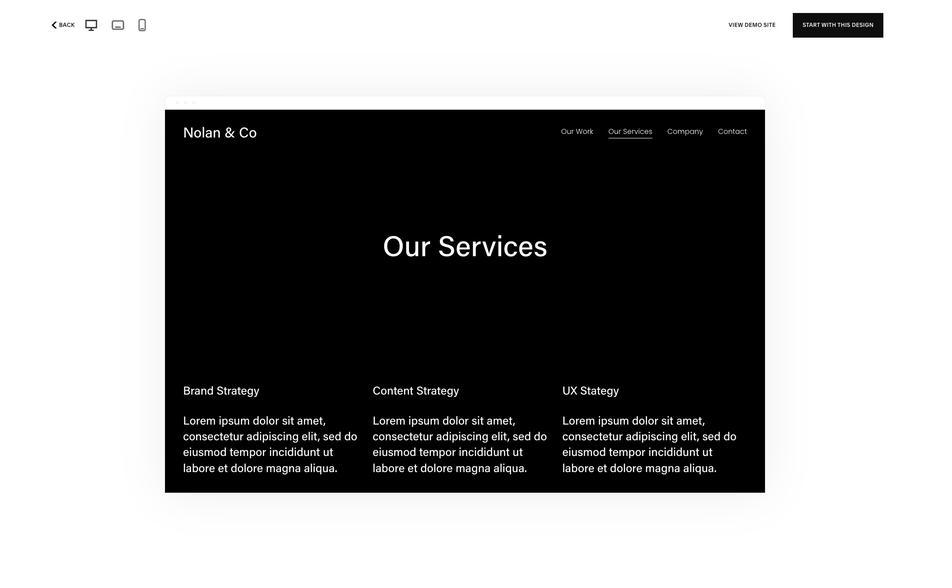 Task type: locate. For each thing, give the bounding box(es) containing it.
sackett image
[[616, 513, 858, 564]]

-
[[64, 22, 67, 31], [99, 22, 102, 31], [153, 22, 155, 31], [174, 22, 177, 31], [219, 22, 222, 31], [254, 22, 257, 31], [289, 22, 292, 31]]

view demo site link
[[729, 13, 776, 37]]

nevins
[[616, 79, 643, 88]]

scheduling
[[179, 22, 218, 31]]

otto image
[[616, 130, 858, 452]]

business
[[314, 22, 344, 31]]

- right courses
[[254, 22, 257, 31]]

this
[[838, 22, 850, 28]]

novo image
[[344, 130, 586, 452]]

- left blog
[[153, 22, 155, 31]]

preview template on a desktop device image
[[82, 18, 100, 32]]

local
[[294, 22, 312, 31]]

- left preview template on a tablet device image
[[99, 22, 102, 31]]

with
[[822, 22, 836, 28]]

minetta
[[344, 79, 376, 88]]

4 - from the left
[[174, 22, 177, 31]]

start with this design button
[[793, 13, 884, 37]]

- right blog
[[174, 22, 177, 31]]

7 - from the left
[[289, 22, 292, 31]]

online store - portfolio - memberships - blog - scheduling - courses - services - local business
[[20, 22, 344, 31]]

store
[[44, 22, 62, 31]]

- left courses
[[219, 22, 222, 31]]

- right store
[[64, 22, 67, 31]]

- left "local"
[[289, 22, 292, 31]]

nevins image
[[616, 0, 858, 70]]

pazari image
[[72, 513, 314, 564]]

back button
[[46, 15, 77, 35]]

blog
[[157, 22, 173, 31]]



Task type: vqa. For each thing, say whether or not it's contained in the screenshot.
Nevins image
yes



Task type: describe. For each thing, give the bounding box(es) containing it.
preview template on a mobile device image
[[135, 18, 149, 32]]

2 - from the left
[[99, 22, 102, 31]]

1 - from the left
[[64, 22, 67, 31]]

nolan image
[[72, 130, 314, 452]]

services
[[258, 22, 288, 31]]

quincy image
[[344, 513, 586, 564]]

design
[[852, 22, 874, 28]]

start
[[803, 22, 820, 28]]

view
[[729, 22, 743, 28]]

portfolio
[[68, 22, 97, 31]]

start with this design
[[803, 22, 874, 28]]

memberships
[[104, 22, 151, 31]]

back
[[59, 22, 75, 28]]

minetta image
[[344, 0, 586, 70]]

online
[[20, 22, 42, 31]]

courses
[[224, 22, 252, 31]]

6 - from the left
[[254, 22, 257, 31]]

matsuya image
[[72, 0, 314, 70]]

demo
[[745, 22, 762, 28]]

3 - from the left
[[153, 22, 155, 31]]

otto
[[616, 462, 635, 471]]

5 - from the left
[[219, 22, 222, 31]]

site
[[764, 22, 776, 28]]

view demo site
[[729, 22, 776, 28]]

preview template on a tablet device image
[[109, 17, 126, 33]]



